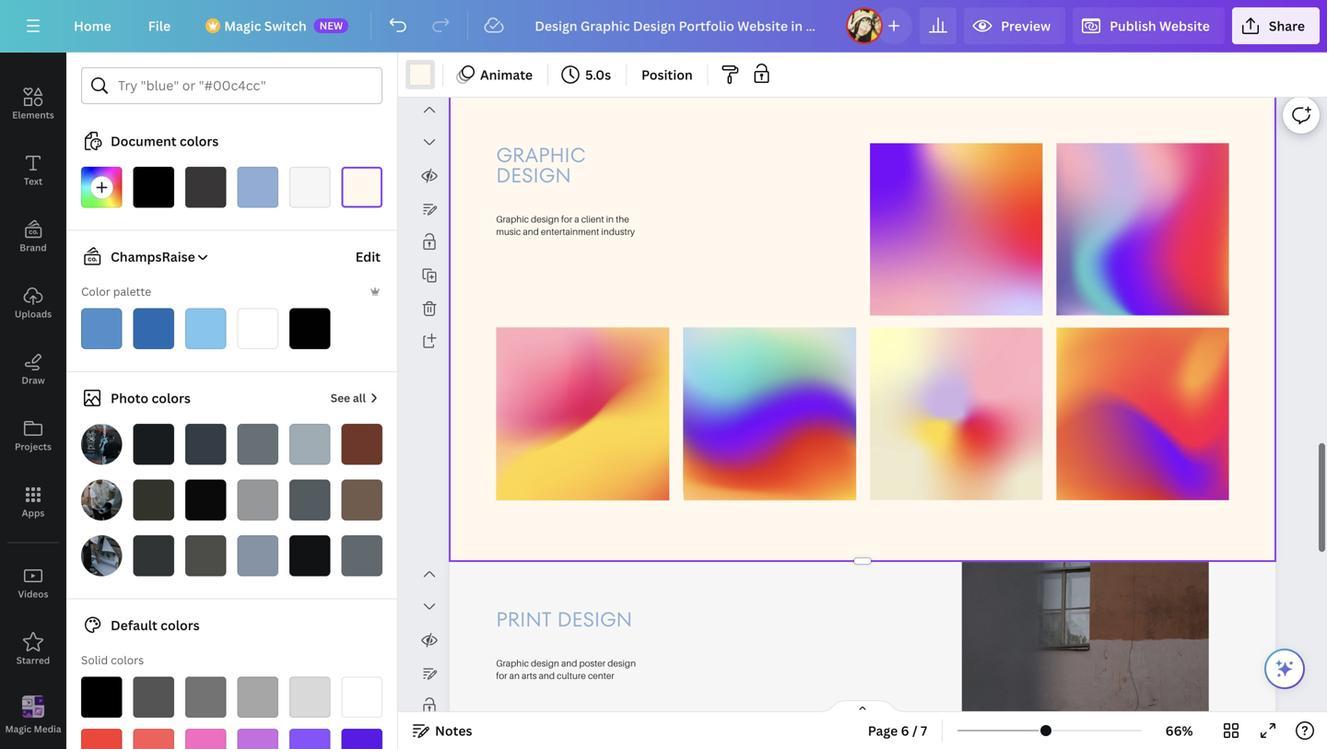Task type: vqa. For each thing, say whether or not it's contained in the screenshot.
'Magic' within the Main MENU BAR
yes



Task type: describe. For each thing, give the bounding box(es) containing it.
in
[[606, 213, 614, 225]]

palette
[[113, 284, 151, 299]]

magenta #cb6ce6 image
[[237, 729, 278, 750]]

1 vertical spatial #fff8ed image
[[342, 167, 383, 208]]

#8193a6 image
[[237, 536, 278, 577]]

edit button
[[354, 238, 383, 275]]

document colors
[[111, 132, 219, 150]]

#101213 image
[[290, 536, 331, 577]]

canva assistant image
[[1274, 658, 1296, 680]]

#733527 image
[[342, 424, 383, 465]]

design for graphic design
[[496, 161, 571, 190]]

elements button
[[0, 71, 66, 137]]

66% button
[[1150, 716, 1210, 746]]

home
[[74, 17, 111, 35]]

publish website
[[1110, 17, 1211, 35]]

#166bb5 image
[[133, 308, 174, 349]]

show pages image
[[819, 700, 907, 715]]

#657075 image
[[237, 424, 278, 465]]

file button
[[133, 7, 186, 44]]

videos
[[18, 588, 48, 601]]

#000000 image
[[133, 167, 174, 208]]

#171c1e image
[[133, 424, 174, 465]]

brand
[[20, 242, 47, 254]]

pink #ff66c4 image
[[185, 729, 226, 750]]

#8badd6 image
[[237, 167, 278, 208]]

see all button
[[329, 380, 383, 417]]

draw
[[22, 374, 45, 387]]

graphic design for a client in the music and entertainment industry
[[496, 213, 635, 237]]

all
[[353, 390, 366, 406]]

share
[[1270, 17, 1306, 35]]

7
[[921, 722, 928, 740]]

preview
[[1001, 17, 1051, 35]]

#8193a6 image
[[237, 536, 278, 577]]

graphic for graphic design
[[496, 213, 529, 225]]

champsraise button
[[74, 246, 210, 268]]

violet #5e17eb image
[[342, 729, 383, 750]]

#101213 image
[[290, 536, 331, 577]]

side panel tab list
[[0, 5, 66, 750]]

animate
[[480, 66, 533, 83]]

uploads button
[[0, 270, 66, 337]]

text
[[24, 175, 43, 188]]

design for print design
[[558, 606, 633, 634]]

photo
[[111, 390, 149, 407]]

color palette
[[81, 284, 151, 299]]

default colors
[[111, 617, 200, 634]]

add a new color image
[[81, 167, 122, 208]]

text button
[[0, 137, 66, 204]]

design up center
[[608, 658, 636, 669]]

document
[[111, 132, 177, 150]]

page 6 / 7 button
[[861, 716, 935, 746]]

and for print
[[539, 671, 555, 682]]

1 vertical spatial and
[[561, 658, 578, 669]]

design for graphic design and poster design for an arts and culture center
[[531, 658, 559, 669]]

66%
[[1166, 722, 1194, 740]]

and for graphic
[[523, 226, 539, 237]]

purple #8c52ff image
[[290, 729, 331, 750]]

colors for photo colors
[[152, 390, 191, 407]]

main menu bar
[[0, 0, 1328, 53]]

edit
[[356, 248, 381, 266]]

magic media
[[5, 723, 61, 736]]

#171c1e image
[[133, 424, 174, 465]]

#4c4c49 image
[[185, 536, 226, 577]]

graphic for print design
[[496, 658, 529, 669]]

uploads
[[15, 308, 52, 320]]

client
[[582, 213, 604, 225]]

videos button
[[0, 550, 66, 617]]

bright red #ff3131 image
[[81, 729, 122, 750]]

publish website button
[[1073, 7, 1225, 44]]

arts
[[522, 671, 537, 682]]

/
[[913, 722, 918, 740]]

design button
[[0, 5, 66, 71]]

entertainment
[[541, 226, 600, 237]]

#393636 image
[[185, 167, 226, 208]]

for inside 'graphic design and poster design for an arts and culture center'
[[496, 671, 508, 682]]

Design title text field
[[520, 7, 839, 44]]

preview button
[[965, 7, 1066, 44]]

0 horizontal spatial #fff8ed image
[[342, 167, 383, 208]]

apps
[[22, 507, 45, 520]]



Task type: locate. For each thing, give the bounding box(es) containing it.
5.0s button
[[556, 60, 619, 89]]

home link
[[59, 7, 126, 44]]

and inside graphic design for a client in the music and entertainment industry
[[523, 226, 539, 237]]

0 vertical spatial and
[[523, 226, 539, 237]]

colors up #393636 image on the left of the page
[[180, 132, 219, 150]]

design
[[18, 42, 48, 55]]

#969799 image
[[237, 480, 278, 521], [237, 480, 278, 521]]

colors right solid
[[111, 653, 144, 668]]

coral red #ff5757 image
[[133, 729, 174, 750], [133, 729, 174, 750]]

#4890cd image
[[81, 308, 122, 349], [81, 308, 122, 349]]

#166bb5 image
[[133, 308, 174, 349]]

magenta #cb6ce6 image
[[237, 729, 278, 750]]

0 vertical spatial #fff8ed image
[[409, 64, 432, 86]]

#5f696f image
[[342, 536, 383, 577], [342, 536, 383, 577]]

magic switch
[[224, 17, 307, 35]]

Try "blue" or "#00c4cc" search field
[[118, 68, 371, 103]]

light gray #d9d9d9 image
[[290, 677, 331, 718]]

1 vertical spatial graphic
[[496, 658, 529, 669]]

dark gray #545454 image
[[133, 677, 174, 718], [133, 677, 174, 718]]

for left an
[[496, 671, 508, 682]]

draw button
[[0, 337, 66, 403]]

0 horizontal spatial magic
[[5, 723, 32, 736]]

projects
[[15, 441, 52, 453]]

light gray #d9d9d9 image
[[290, 677, 331, 718]]

#f6f6f6 image
[[290, 167, 331, 208], [290, 167, 331, 208]]

notes button
[[406, 716, 480, 746]]

new
[[320, 18, 343, 32]]

1 horizontal spatial #fff8ed image
[[409, 64, 432, 86]]

see
[[331, 390, 350, 406]]

#735b4c image
[[342, 480, 383, 521], [342, 480, 383, 521]]

1 horizontal spatial magic
[[224, 17, 261, 35]]

#657075 image
[[237, 424, 278, 465]]

#0a0a0a image
[[185, 480, 226, 521]]

graphic up an
[[496, 658, 529, 669]]

position
[[642, 66, 693, 83]]

publish
[[1110, 17, 1157, 35]]

5.0s
[[586, 66, 611, 83]]

colors right photo
[[152, 390, 191, 407]]

center
[[588, 671, 615, 682]]

1 horizontal spatial #fff8ed image
[[409, 64, 432, 86]]

1 vertical spatial #fff8ed image
[[342, 167, 383, 208]]

magic inside button
[[5, 723, 32, 736]]

magic
[[224, 17, 261, 35], [5, 723, 32, 736]]

design
[[496, 161, 571, 190], [531, 213, 559, 225], [558, 606, 633, 634], [531, 658, 559, 669], [608, 658, 636, 669]]

#9cacb5 image
[[290, 424, 331, 465], [290, 424, 331, 465]]

colors
[[180, 132, 219, 150], [152, 390, 191, 407], [161, 617, 200, 634], [111, 653, 144, 668]]

starred
[[16, 655, 50, 667]]

#313d45 image
[[185, 424, 226, 465], [185, 424, 226, 465]]

graphic inside graphic design for a client in the music and entertainment industry
[[496, 213, 529, 225]]

#0a0a0a image
[[185, 480, 226, 521]]

design up the poster
[[558, 606, 633, 634]]

black #000000 image
[[81, 677, 122, 718], [81, 677, 122, 718]]

2 vertical spatial and
[[539, 671, 555, 682]]

#fff8ed image left animate dropdown button
[[409, 64, 432, 86]]

a
[[575, 213, 580, 225]]

graphic design and poster design for an arts and culture center
[[496, 658, 636, 682]]

0 horizontal spatial #fff8ed image
[[342, 167, 383, 208]]

#32342b image
[[133, 480, 174, 521]]

design inside graphic design for a client in the music and entertainment industry
[[531, 213, 559, 225]]

#8badd6 image
[[237, 167, 278, 208]]

solid
[[81, 653, 108, 668]]

projects button
[[0, 403, 66, 469]]

champsraise
[[111, 248, 195, 266]]

and right music
[[523, 226, 539, 237]]

apps button
[[0, 469, 66, 536]]

magic for magic media
[[5, 723, 32, 736]]

magic media button
[[0, 683, 66, 750]]

gray #737373 image
[[185, 677, 226, 718], [185, 677, 226, 718]]

1 horizontal spatial for
[[561, 213, 573, 225]]

for inside graphic design for a client in the music and entertainment industry
[[561, 213, 573, 225]]

graphic inside 'graphic design and poster design for an arts and culture center'
[[496, 658, 529, 669]]

0 vertical spatial magic
[[224, 17, 261, 35]]

an
[[510, 671, 520, 682]]

#fff8ed image
[[409, 64, 432, 86], [342, 167, 383, 208]]

design up arts
[[531, 658, 559, 669]]

media
[[34, 723, 61, 736]]

colors for default colors
[[161, 617, 200, 634]]

print design
[[496, 606, 633, 634]]

and right arts
[[539, 671, 555, 682]]

colors right the default
[[161, 617, 200, 634]]

page
[[868, 722, 898, 740]]

website
[[1160, 17, 1211, 35]]

and
[[523, 226, 539, 237], [561, 658, 578, 669], [539, 671, 555, 682]]

photo colors
[[111, 390, 191, 407]]

#75c6ef image
[[185, 308, 226, 349], [185, 308, 226, 349]]

magic inside "main" menu bar
[[224, 17, 261, 35]]

default
[[111, 617, 158, 634]]

graphic
[[496, 213, 529, 225], [496, 658, 529, 669]]

white #ffffff image
[[342, 677, 383, 718]]

graphic up music
[[496, 213, 529, 225]]

solid colors
[[81, 653, 144, 668]]

#fff8ed image up edit
[[342, 167, 383, 208]]

for left 'a'
[[561, 213, 573, 225]]

white #ffffff image
[[342, 677, 383, 718]]

#733527 image
[[342, 424, 383, 465]]

design up graphic design for a client in the music and entertainment industry
[[496, 161, 571, 190]]

purple #8c52ff image
[[290, 729, 331, 750]]

gray #a6a6a6 image
[[237, 677, 278, 718], [237, 677, 278, 718]]

page 6 / 7
[[868, 722, 928, 740]]

#fff8ed image
[[409, 64, 432, 86], [342, 167, 383, 208]]

#515b60 image
[[290, 480, 331, 521], [290, 480, 331, 521]]

violet #5e17eb image
[[342, 729, 383, 750]]

0 horizontal spatial for
[[496, 671, 508, 682]]

print
[[496, 606, 552, 634]]

bright red #ff3131 image
[[81, 729, 122, 750]]

color
[[81, 284, 110, 299]]

#ffffff image
[[237, 308, 278, 349], [237, 308, 278, 349]]

#2f3434 image
[[133, 536, 174, 577], [133, 536, 174, 577]]

for
[[561, 213, 573, 225], [496, 671, 508, 682]]

pink #ff66c4 image
[[185, 729, 226, 750]]

1 vertical spatial for
[[496, 671, 508, 682]]

animate button
[[451, 60, 540, 89]]

#32342b image
[[133, 480, 174, 521]]

see all
[[331, 390, 366, 406]]

#393636 image
[[185, 167, 226, 208]]

design up entertainment
[[531, 213, 559, 225]]

2 graphic from the top
[[496, 658, 529, 669]]

1 graphic from the top
[[496, 213, 529, 225]]

notes
[[435, 722, 473, 740]]

add a new color image
[[81, 167, 122, 208]]

#fff8ed image up edit
[[342, 167, 383, 208]]

and up 'culture'
[[561, 658, 578, 669]]

colors for solid colors
[[111, 653, 144, 668]]

starred button
[[0, 617, 66, 683]]

file
[[148, 17, 171, 35]]

design for graphic design for a client in the music and entertainment industry
[[531, 213, 559, 225]]

elements
[[12, 109, 54, 121]]

0 vertical spatial graphic
[[496, 213, 529, 225]]

graphic
[[496, 141, 586, 170]]

brand button
[[0, 204, 66, 270]]

switch
[[264, 17, 307, 35]]

graphic design
[[496, 141, 586, 190]]

colors for document colors
[[180, 132, 219, 150]]

0 vertical spatial #fff8ed image
[[409, 64, 432, 86]]

#010101 image
[[290, 308, 331, 349], [290, 308, 331, 349]]

industry
[[602, 226, 635, 237]]

magic left media at the bottom left of the page
[[5, 723, 32, 736]]

design inside graphic design
[[496, 161, 571, 190]]

magic left switch
[[224, 17, 261, 35]]

culture
[[557, 671, 586, 682]]

0 vertical spatial for
[[561, 213, 573, 225]]

poster
[[580, 658, 606, 669]]

share button
[[1233, 7, 1320, 44]]

position button
[[634, 60, 700, 89]]

#fff8ed image left animate dropdown button
[[409, 64, 432, 86]]

music
[[496, 226, 521, 237]]

magic for magic switch
[[224, 17, 261, 35]]

6
[[901, 722, 910, 740]]

#4c4c49 image
[[185, 536, 226, 577]]

#000000 image
[[133, 167, 174, 208]]

the
[[616, 213, 629, 225]]

1 vertical spatial magic
[[5, 723, 32, 736]]



